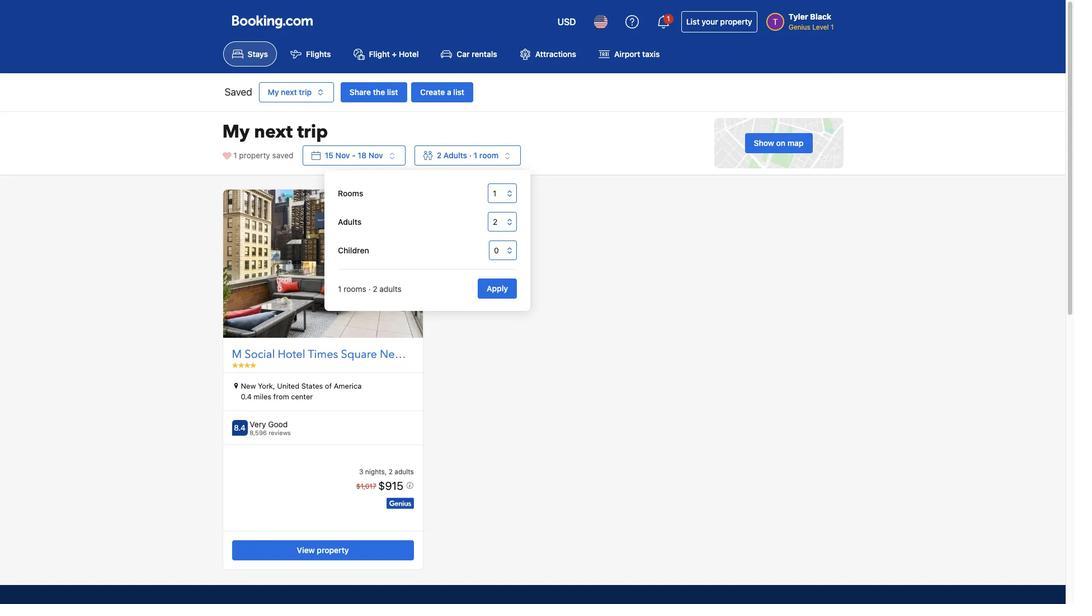 Task type: describe. For each thing, give the bounding box(es) containing it.
the
[[373, 87, 385, 97]]

car rentals link
[[432, 41, 506, 67]]

flights
[[306, 49, 331, 59]]

rooms
[[344, 284, 366, 294]]

1 vertical spatial trip
[[297, 120, 328, 145]]

8.4 very good 8,596 reviews
[[234, 420, 291, 436]]

good
[[268, 420, 288, 429]]

1 rooms ·  2 adults
[[338, 284, 402, 294]]

show on map
[[754, 138, 804, 148]]

flight + hotel
[[369, 49, 419, 59]]

share the list button
[[341, 82, 407, 103]]

$1,017
[[356, 482, 376, 491]]

room
[[480, 151, 499, 160]]

flights link
[[282, 41, 340, 67]]

2 vertical spatial 2
[[389, 468, 393, 476]]

1 vertical spatial my
[[222, 120, 250, 145]]

0 vertical spatial adults
[[380, 284, 402, 294]]

my next trip inside button
[[268, 87, 312, 97]]

2 horizontal spatial property
[[720, 17, 753, 26]]

view property
[[297, 546, 349, 555]]

states
[[301, 382, 323, 391]]

next inside button
[[281, 87, 297, 97]]

m social hotel times square new york
[[232, 347, 428, 362]]

8.4
[[234, 423, 246, 433]]

2 adults                                           · 1 room
[[437, 151, 499, 160]]

black
[[810, 12, 832, 21]]

· for 2
[[368, 284, 371, 294]]

your
[[702, 17, 718, 26]]

property for 1 property saved
[[239, 151, 270, 160]]

attractions link
[[511, 41, 585, 67]]

0 horizontal spatial new
[[241, 382, 256, 391]]

rentals
[[472, 49, 497, 59]]

from  8,596 reviews element
[[250, 429, 291, 436]]

3 nights, 2 adults
[[359, 468, 414, 476]]

15
[[325, 151, 333, 160]]

apply button
[[478, 279, 517, 299]]

3
[[359, 468, 363, 476]]

list for create a list
[[454, 87, 465, 97]]

+
[[392, 49, 397, 59]]

scored  8.4 element
[[232, 420, 248, 436]]

$915
[[378, 479, 406, 492]]

list for share the list
[[387, 87, 398, 97]]

1 button
[[650, 8, 677, 35]]

hotel for +
[[399, 49, 419, 59]]

1 left room
[[474, 151, 478, 160]]

booking.com online hotel reservations image
[[232, 15, 313, 29]]

-
[[352, 151, 356, 160]]

2 nov from the left
[[369, 151, 383, 160]]

usd button
[[551, 8, 583, 35]]

1 vertical spatial adults
[[338, 217, 362, 227]]

airport taxis link
[[590, 41, 669, 67]]

airport
[[615, 49, 640, 59]]

2 horizontal spatial 2
[[437, 151, 442, 160]]

my inside button
[[268, 87, 279, 97]]

1 nov from the left
[[336, 151, 350, 160]]

genius
[[789, 23, 811, 31]]

0.4
[[241, 393, 252, 402]]

my next trip button
[[259, 82, 334, 103]]

square
[[341, 347, 377, 362]]

taxis
[[642, 49, 660, 59]]

1 for 1 property saved
[[234, 151, 237, 160]]

map
[[788, 138, 804, 148]]

create a list
[[420, 87, 465, 97]]

from
[[273, 393, 289, 402]]

0 vertical spatial adults
[[444, 151, 467, 160]]

flight + hotel link
[[344, 41, 428, 67]]



Task type: locate. For each thing, give the bounding box(es) containing it.
1 vertical spatial property
[[239, 151, 270, 160]]

0 horizontal spatial property
[[239, 151, 270, 160]]

next
[[281, 87, 297, 97], [254, 120, 293, 145]]

new york, united states of america
[[241, 382, 362, 391]]

m social hotel times square new york link
[[232, 347, 428, 363]]

nov
[[336, 151, 350, 160], [369, 151, 383, 160]]

0 horizontal spatial list
[[387, 87, 398, 97]]

1 property saved
[[234, 151, 294, 160]]

1 vertical spatial 2
[[373, 284, 377, 294]]

list
[[387, 87, 398, 97], [454, 87, 465, 97]]

share the list
[[350, 87, 398, 97]]

apply
[[487, 284, 508, 293]]

1
[[667, 15, 670, 23], [831, 23, 834, 31], [234, 151, 237, 160], [474, 151, 478, 160], [338, 284, 342, 294]]

0 horizontal spatial nov
[[336, 151, 350, 160]]

adults
[[380, 284, 402, 294], [395, 468, 414, 476]]

0 vertical spatial my
[[268, 87, 279, 97]]

list
[[686, 17, 700, 26]]

property for view property
[[317, 546, 349, 555]]

tyler black genius level 1
[[789, 12, 834, 31]]

list inside button
[[454, 87, 465, 97]]

miles
[[254, 393, 271, 402]]

next up saved
[[254, 120, 293, 145]]

4 stars image
[[232, 362, 256, 368]]

stays
[[248, 49, 268, 59]]

15 nov - 18 nov
[[325, 151, 383, 160]]

adults down rooms on the top left of the page
[[338, 217, 362, 227]]

saved
[[272, 151, 294, 160]]

on
[[777, 138, 786, 148]]

create
[[420, 87, 445, 97]]

1 horizontal spatial 2
[[389, 468, 393, 476]]

times
[[308, 347, 338, 362]]

trip inside button
[[299, 87, 312, 97]]

level
[[813, 23, 829, 31]]

1 left rooms
[[338, 284, 342, 294]]

property right view
[[317, 546, 349, 555]]

social
[[245, 347, 275, 362]]

children
[[338, 246, 369, 255]]

new up 0.4
[[241, 382, 256, 391]]

nov left "-"
[[336, 151, 350, 160]]

18
[[358, 151, 367, 160]]

1 vertical spatial next
[[254, 120, 293, 145]]

rooms
[[338, 189, 363, 198]]

1 horizontal spatial adults
[[444, 151, 467, 160]]

2 vertical spatial property
[[317, 546, 349, 555]]

property right your
[[720, 17, 753, 26]]

tyler
[[789, 12, 809, 21]]

adults right rooms
[[380, 284, 402, 294]]

1 for 1 rooms ·  2 adults
[[338, 284, 342, 294]]

airport taxis
[[615, 49, 660, 59]]

nights,
[[365, 468, 387, 476]]

a
[[447, 87, 451, 97]]

1 horizontal spatial new
[[380, 347, 403, 362]]

1 list from the left
[[387, 87, 398, 97]]

0 vertical spatial 2
[[437, 151, 442, 160]]

york,
[[258, 382, 275, 391]]

america
[[334, 382, 362, 391]]

car
[[457, 49, 470, 59]]

0 vertical spatial new
[[380, 347, 403, 362]]

hotel
[[399, 49, 419, 59], [278, 347, 305, 362]]

my next trip
[[268, 87, 312, 97], [222, 120, 328, 145]]

my up 1 property saved
[[222, 120, 250, 145]]

2 up $915
[[389, 468, 393, 476]]

0 horizontal spatial my
[[222, 120, 250, 145]]

my next trip up saved
[[222, 120, 328, 145]]

1 right level
[[831, 23, 834, 31]]

car rentals
[[457, 49, 497, 59]]

0 horizontal spatial adults
[[338, 217, 362, 227]]

stays link
[[223, 41, 277, 67]]

· right rooms
[[368, 284, 371, 294]]

1 horizontal spatial list
[[454, 87, 465, 97]]

1 horizontal spatial property
[[317, 546, 349, 555]]

flight
[[369, 49, 390, 59]]

my next trip down flights link
[[268, 87, 312, 97]]

list right the "the"
[[387, 87, 398, 97]]

new left york
[[380, 347, 403, 362]]

reviews
[[269, 429, 291, 436]]

0 vertical spatial my next trip
[[268, 87, 312, 97]]

1 horizontal spatial nov
[[369, 151, 383, 160]]

list right a
[[454, 87, 465, 97]]

1 vertical spatial new
[[241, 382, 256, 391]]

of
[[325, 382, 332, 391]]

0 vertical spatial next
[[281, 87, 297, 97]]

york
[[406, 347, 428, 362]]

2
[[437, 151, 442, 160], [373, 284, 377, 294], [389, 468, 393, 476]]

create a list button
[[411, 82, 473, 103]]

hotel left times
[[278, 347, 305, 362]]

view property link
[[232, 541, 414, 561]]

0 horizontal spatial hotel
[[278, 347, 305, 362]]

share
[[350, 87, 371, 97]]

adults left room
[[444, 151, 467, 160]]

1 vertical spatial hotel
[[278, 347, 305, 362]]

m
[[232, 347, 242, 362]]

next down flights link
[[281, 87, 297, 97]]

· for 1
[[469, 151, 472, 160]]

adults up $915
[[395, 468, 414, 476]]

trip up 15
[[297, 120, 328, 145]]

trip
[[299, 87, 312, 97], [297, 120, 328, 145]]

·
[[469, 151, 472, 160], [368, 284, 371, 294]]

8,596
[[250, 429, 267, 436]]

property
[[720, 17, 753, 26], [239, 151, 270, 160], [317, 546, 349, 555]]

list inside "button"
[[387, 87, 398, 97]]

attractions
[[535, 49, 576, 59]]

property left saved
[[239, 151, 270, 160]]

1 horizontal spatial my
[[268, 87, 279, 97]]

1 inside button
[[667, 15, 670, 23]]

1 left list
[[667, 15, 670, 23]]

saved
[[225, 86, 252, 98]]

adults
[[444, 151, 467, 160], [338, 217, 362, 227]]

view
[[297, 546, 315, 555]]

very
[[250, 420, 266, 429]]

1 vertical spatial ·
[[368, 284, 371, 294]]

0 vertical spatial property
[[720, 17, 753, 26]]

hotel right +
[[399, 49, 419, 59]]

0.4 miles from center
[[241, 393, 313, 402]]

united
[[277, 382, 299, 391]]

show
[[754, 138, 774, 148]]

nov right the 18
[[369, 151, 383, 160]]

1 horizontal spatial hotel
[[399, 49, 419, 59]]

0 horizontal spatial 2
[[373, 284, 377, 294]]

1 for 1
[[667, 15, 670, 23]]

list your property
[[686, 17, 753, 26]]

my
[[268, 87, 279, 97], [222, 120, 250, 145]]

list your property link
[[681, 11, 758, 32]]

hotel for social
[[278, 347, 305, 362]]

2 list from the left
[[454, 87, 465, 97]]

center
[[291, 393, 313, 402]]

1 vertical spatial my next trip
[[222, 120, 328, 145]]

2 right rooms
[[373, 284, 377, 294]]

usd
[[558, 17, 576, 27]]

trip down flights link
[[299, 87, 312, 97]]

1 left saved
[[234, 151, 237, 160]]

new
[[380, 347, 403, 362], [241, 382, 256, 391]]

· left room
[[469, 151, 472, 160]]

0 vertical spatial ·
[[469, 151, 472, 160]]

0 vertical spatial trip
[[299, 87, 312, 97]]

0 horizontal spatial ·
[[368, 284, 371, 294]]

1 vertical spatial adults
[[395, 468, 414, 476]]

my right saved
[[268, 87, 279, 97]]

show on map button
[[745, 133, 813, 153]]

rated element
[[250, 420, 291, 430]]

0 vertical spatial hotel
[[399, 49, 419, 59]]

2 left room
[[437, 151, 442, 160]]

1 inside tyler black genius level 1
[[831, 23, 834, 31]]

1 horizontal spatial ·
[[469, 151, 472, 160]]

new inside 'm social hotel times square new york' link
[[380, 347, 403, 362]]



Task type: vqa. For each thing, say whether or not it's contained in the screenshot.
Social
yes



